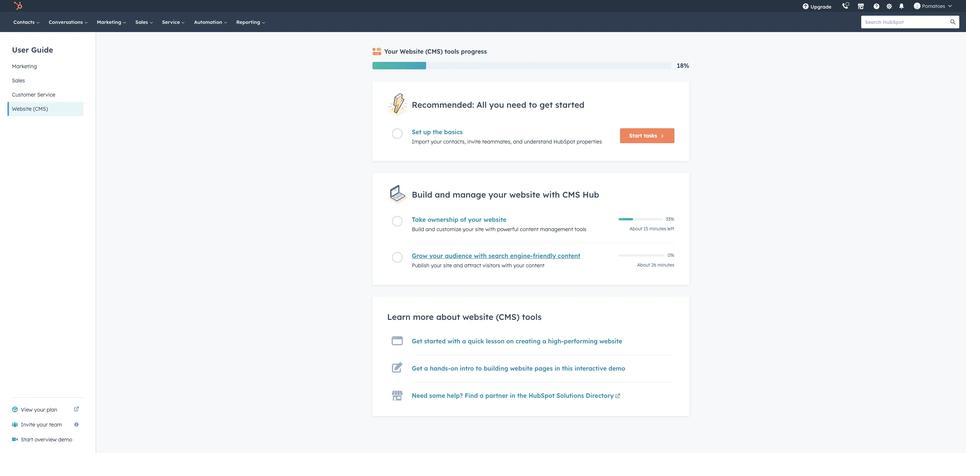 Task type: locate. For each thing, give the bounding box(es) containing it.
1 vertical spatial tools
[[575, 226, 587, 233]]

get
[[540, 100, 553, 110]]

calling icon image
[[843, 3, 849, 10]]

to left get
[[529, 100, 538, 110]]

0 vertical spatial site
[[476, 226, 484, 233]]

website
[[510, 189, 541, 200], [484, 216, 507, 224], [463, 312, 494, 322], [600, 338, 623, 345], [510, 365, 533, 372]]

hubspot inside set up the basics import your contacts, invite teammates, and understand hubspot properties
[[554, 139, 576, 145]]

help?
[[447, 392, 463, 400]]

need
[[412, 392, 428, 400]]

1 vertical spatial sales
[[12, 77, 25, 84]]

minutes
[[650, 226, 667, 232], [658, 262, 675, 268]]

[object object] complete progress bar
[[619, 218, 634, 221]]

need
[[507, 100, 527, 110]]

about
[[630, 226, 643, 232], [638, 262, 651, 268]]

get for get a hands-on intro to building website pages in this interactive demo
[[412, 365, 423, 372]]

marketplaces image
[[858, 3, 865, 10]]

sales up customer
[[12, 77, 25, 84]]

(cms) inside website (cms) button
[[33, 106, 48, 112]]

website up take ownership of your website button
[[510, 189, 541, 200]]

minutes right 15
[[650, 226, 667, 232]]

0 horizontal spatial the
[[433, 128, 443, 136]]

1 horizontal spatial on
[[507, 338, 514, 345]]

0 horizontal spatial to
[[476, 365, 482, 372]]

0 horizontal spatial start
[[21, 437, 33, 443]]

in right "partner"
[[510, 392, 516, 400]]

1 vertical spatial site
[[444, 262, 452, 269]]

of
[[461, 216, 467, 224]]

site inside take ownership of your website build and customize your site with powerful content management tools
[[476, 226, 484, 233]]

Search HubSpot search field
[[862, 16, 953, 28]]

search image
[[951, 19, 956, 25]]

get down more
[[412, 338, 423, 345]]

service inside button
[[37, 91, 55, 98]]

(cms)
[[426, 48, 443, 55], [33, 106, 48, 112], [496, 312, 520, 322]]

0 horizontal spatial started
[[424, 338, 446, 345]]

build and manage your website with cms hub
[[412, 189, 600, 200]]

site
[[476, 226, 484, 233], [444, 262, 452, 269]]

1 horizontal spatial (cms)
[[426, 48, 443, 55]]

1 horizontal spatial website
[[400, 48, 424, 55]]

get
[[412, 338, 423, 345], [412, 365, 423, 372]]

1 horizontal spatial in
[[555, 365, 561, 372]]

your down up
[[431, 139, 442, 145]]

build down take
[[412, 226, 424, 233]]

about left 26
[[638, 262, 651, 268]]

engine-
[[511, 252, 533, 260]]

start left tasks
[[630, 133, 643, 139]]

need some help? find a partner in the hubspot solutions directory link
[[412, 392, 622, 402]]

0 vertical spatial marketing
[[97, 19, 123, 25]]

building
[[484, 365, 509, 372]]

basics
[[444, 128, 463, 136]]

powerful
[[497, 226, 519, 233]]

search
[[489, 252, 509, 260]]

to right intro
[[476, 365, 482, 372]]

0 horizontal spatial marketing
[[12, 63, 37, 70]]

overview
[[35, 437, 57, 443]]

a left 'quick'
[[463, 338, 466, 345]]

0 horizontal spatial website
[[12, 106, 32, 112]]

with up attract
[[474, 252, 487, 260]]

0 vertical spatial build
[[412, 189, 433, 200]]

cms
[[563, 189, 581, 200]]

lesson
[[486, 338, 505, 345]]

grow your audience with search engine-friendly content publish your site and attract visitors with your content
[[412, 252, 581, 269]]

on
[[507, 338, 514, 345], [451, 365, 458, 372]]

0 vertical spatial about
[[630, 226, 643, 232]]

1 vertical spatial (cms)
[[33, 106, 48, 112]]

tyler black image
[[915, 3, 921, 9]]

1 vertical spatial website
[[12, 106, 32, 112]]

1 horizontal spatial service
[[162, 19, 182, 25]]

1 vertical spatial hubspot
[[529, 392, 555, 400]]

with left cms
[[543, 189, 560, 200]]

start tasks
[[630, 133, 658, 139]]

1 horizontal spatial sales
[[135, 19, 150, 25]]

to
[[529, 100, 538, 110], [476, 365, 482, 372]]

sales inside button
[[12, 77, 25, 84]]

your right grow at the left bottom of the page
[[430, 252, 443, 260]]

notifications button
[[896, 0, 909, 12]]

content down take ownership of your website button
[[520, 226, 539, 233]]

with inside take ownership of your website build and customize your site with powerful content management tools
[[486, 226, 496, 233]]

tools up the creating
[[522, 312, 542, 322]]

calling icon button
[[840, 1, 852, 11]]

and down take
[[426, 226, 435, 233]]

the right "partner"
[[518, 392, 527, 400]]

0 vertical spatial minutes
[[650, 226, 667, 232]]

build inside take ownership of your website build and customize your site with powerful content management tools
[[412, 226, 424, 233]]

upgrade image
[[803, 3, 810, 10]]

website up powerful
[[484, 216, 507, 224]]

0 horizontal spatial in
[[510, 392, 516, 400]]

recommended:
[[412, 100, 475, 110]]

minutes for take ownership of your website
[[650, 226, 667, 232]]

your left team
[[37, 422, 48, 428]]

0 vertical spatial hubspot
[[554, 139, 576, 145]]

link opens in a new window image
[[616, 394, 621, 400], [74, 406, 79, 415], [74, 407, 79, 413]]

content inside take ownership of your website build and customize your site with powerful content management tools
[[520, 226, 539, 233]]

website up 'quick'
[[463, 312, 494, 322]]

1 horizontal spatial tools
[[522, 312, 542, 322]]

with left 'quick'
[[448, 338, 461, 345]]

0 vertical spatial tools
[[445, 48, 460, 55]]

1 vertical spatial about
[[638, 262, 651, 268]]

website up your website (cms) tools progress "progress bar"
[[400, 48, 424, 55]]

1 vertical spatial get
[[412, 365, 423, 372]]

demo down team
[[58, 437, 72, 443]]

minutes down 0% at right bottom
[[658, 262, 675, 268]]

content
[[520, 226, 539, 233], [558, 252, 581, 260], [526, 262, 545, 269]]

0 vertical spatial the
[[433, 128, 443, 136]]

start overview demo link
[[7, 432, 84, 447]]

content right friendly
[[558, 252, 581, 260]]

1 vertical spatial build
[[412, 226, 424, 233]]

marketing
[[97, 19, 123, 25], [12, 63, 37, 70]]

1 vertical spatial minutes
[[658, 262, 675, 268]]

1 horizontal spatial site
[[476, 226, 484, 233]]

0 vertical spatial start
[[630, 133, 643, 139]]

tools right management
[[575, 226, 587, 233]]

website
[[400, 48, 424, 55], [12, 106, 32, 112]]

site left powerful
[[476, 226, 484, 233]]

website inside take ownership of your website build and customize your site with powerful content management tools
[[484, 216, 507, 224]]

0 horizontal spatial site
[[444, 262, 452, 269]]

0 vertical spatial demo
[[609, 365, 626, 372]]

customer
[[12, 91, 36, 98]]

service
[[162, 19, 182, 25], [37, 91, 55, 98]]

2 vertical spatial tools
[[522, 312, 542, 322]]

the right up
[[433, 128, 443, 136]]

and up ownership at the left top
[[435, 189, 451, 200]]

hubspot image
[[13, 1, 22, 10]]

sales right marketing link
[[135, 19, 150, 25]]

marketing left sales link
[[97, 19, 123, 25]]

hubspot left "properties"
[[554, 139, 576, 145]]

get left hands-
[[412, 365, 423, 372]]

search button
[[947, 16, 960, 28]]

1 horizontal spatial started
[[556, 100, 585, 110]]

with left powerful
[[486, 226, 496, 233]]

0 vertical spatial website
[[400, 48, 424, 55]]

tools left progress at the top of page
[[445, 48, 460, 55]]

publish
[[412, 262, 430, 269]]

1 vertical spatial on
[[451, 365, 458, 372]]

0 horizontal spatial service
[[37, 91, 55, 98]]

start down invite
[[21, 437, 33, 443]]

your right publish
[[431, 262, 442, 269]]

1 horizontal spatial start
[[630, 133, 643, 139]]

1 vertical spatial marketing
[[12, 63, 37, 70]]

sales button
[[7, 74, 84, 88]]

0 horizontal spatial sales
[[12, 77, 25, 84]]

customize
[[437, 226, 462, 233]]

set up the basics button
[[412, 128, 614, 136]]

1 horizontal spatial to
[[529, 100, 538, 110]]

hubspot down pages
[[529, 392, 555, 400]]

sales
[[135, 19, 150, 25], [12, 77, 25, 84]]

a right the find
[[480, 392, 484, 400]]

hub
[[583, 189, 600, 200]]

content down friendly
[[526, 262, 545, 269]]

tools
[[445, 48, 460, 55], [575, 226, 587, 233], [522, 312, 542, 322]]

1 vertical spatial the
[[518, 392, 527, 400]]

2 get from the top
[[412, 365, 423, 372]]

pomatoes
[[923, 3, 946, 9]]

2 horizontal spatial tools
[[575, 226, 587, 233]]

0 vertical spatial get
[[412, 338, 423, 345]]

about
[[437, 312, 460, 322]]

1 vertical spatial demo
[[58, 437, 72, 443]]

start for start tasks
[[630, 133, 643, 139]]

link opens in a new window image inside need some help? find a partner in the hubspot solutions directory link
[[616, 394, 621, 400]]

intro
[[460, 365, 474, 372]]

and
[[513, 139, 523, 145], [435, 189, 451, 200], [426, 226, 435, 233], [454, 262, 463, 269]]

service down 'sales' button
[[37, 91, 55, 98]]

your down engine-
[[514, 262, 525, 269]]

start overview demo
[[21, 437, 72, 443]]

2 vertical spatial (cms)
[[496, 312, 520, 322]]

start
[[630, 133, 643, 139], [21, 437, 33, 443]]

demo right interactive
[[609, 365, 626, 372]]

on right lesson
[[507, 338, 514, 345]]

recommended: all you need to get started
[[412, 100, 585, 110]]

about left 15
[[630, 226, 643, 232]]

marketing down user
[[12, 63, 37, 70]]

1 get from the top
[[412, 338, 423, 345]]

website (cms) button
[[7, 102, 84, 116]]

demo inside start overview demo link
[[58, 437, 72, 443]]

and down set up the basics "button"
[[513, 139, 523, 145]]

menu item
[[837, 0, 839, 12]]

pomatoes button
[[910, 0, 957, 12]]

with down grow your audience with search engine-friendly content button
[[502, 262, 512, 269]]

1 horizontal spatial the
[[518, 392, 527, 400]]

started down more
[[424, 338, 446, 345]]

grow
[[412, 252, 428, 260]]

18%
[[677, 62, 690, 69]]

understand
[[524, 139, 553, 145]]

take ownership of your website button
[[412, 216, 614, 224]]

build up take
[[412, 189, 433, 200]]

hands-
[[430, 365, 451, 372]]

0 horizontal spatial on
[[451, 365, 458, 372]]

solutions
[[557, 392, 584, 400]]

up
[[424, 128, 431, 136]]

in left this
[[555, 365, 561, 372]]

1 vertical spatial service
[[37, 91, 55, 98]]

1 vertical spatial start
[[21, 437, 33, 443]]

start inside button
[[630, 133, 643, 139]]

on left intro
[[451, 365, 458, 372]]

this
[[562, 365, 573, 372]]

0 vertical spatial in
[[555, 365, 561, 372]]

0 horizontal spatial tools
[[445, 48, 460, 55]]

interactive
[[575, 365, 607, 372]]

0 horizontal spatial demo
[[58, 437, 72, 443]]

0 vertical spatial service
[[162, 19, 182, 25]]

2 vertical spatial content
[[526, 262, 545, 269]]

get a hands-on intro to building website pages in this interactive demo
[[412, 365, 626, 372]]

1 horizontal spatial marketing
[[97, 19, 123, 25]]

teammates,
[[483, 139, 512, 145]]

grow your audience with search engine-friendly content button
[[412, 252, 614, 260]]

need some help? find a partner in the hubspot solutions directory
[[412, 392, 614, 400]]

site down audience
[[444, 262, 452, 269]]

service right sales link
[[162, 19, 182, 25]]

and down audience
[[454, 262, 463, 269]]

0 horizontal spatial (cms)
[[33, 106, 48, 112]]

0 vertical spatial content
[[520, 226, 539, 233]]

started right get
[[556, 100, 585, 110]]

import
[[412, 139, 430, 145]]

you
[[490, 100, 505, 110]]

0 vertical spatial on
[[507, 338, 514, 345]]

website down customer
[[12, 106, 32, 112]]

website left pages
[[510, 365, 533, 372]]

2 build from the top
[[412, 226, 424, 233]]

menu
[[798, 0, 958, 12]]



Task type: vqa. For each thing, say whether or not it's contained in the screenshot.
Pagination navigation
no



Task type: describe. For each thing, give the bounding box(es) containing it.
your inside set up the basics import your contacts, invite teammates, and understand hubspot properties
[[431, 139, 442, 145]]

more
[[413, 312, 434, 322]]

1 build from the top
[[412, 189, 433, 200]]

customer service button
[[7, 88, 84, 102]]

sales link
[[131, 12, 158, 32]]

a left hands-
[[424, 365, 428, 372]]

marketing button
[[7, 59, 84, 74]]

management
[[540, 226, 574, 233]]

find
[[465, 392, 478, 400]]

tools inside take ownership of your website build and customize your site with powerful content management tools
[[575, 226, 587, 233]]

contacts link
[[9, 12, 44, 32]]

quick
[[468, 338, 485, 345]]

link opens in a new window image
[[616, 393, 621, 402]]

pages
[[535, 365, 553, 372]]

0 vertical spatial (cms)
[[426, 48, 443, 55]]

take
[[412, 216, 426, 224]]

reporting link
[[232, 12, 270, 32]]

marketplaces button
[[854, 0, 869, 12]]

26
[[652, 262, 657, 268]]

get started with a quick lesson on creating a high-performing website
[[412, 338, 623, 345]]

tasks
[[644, 133, 658, 139]]

set
[[412, 128, 422, 136]]

conversations
[[49, 19, 84, 25]]

upgrade
[[811, 4, 832, 10]]

properties
[[577, 139, 602, 145]]

the inside set up the basics import your contacts, invite teammates, and understand hubspot properties
[[433, 128, 443, 136]]

about for take ownership of your website
[[630, 226, 643, 232]]

invite
[[468, 139, 481, 145]]

minutes for grow your audience with search engine-friendly content
[[658, 262, 675, 268]]

0 vertical spatial sales
[[135, 19, 150, 25]]

get started with a quick lesson on creating a high-performing website link
[[412, 338, 623, 345]]

conversations link
[[44, 12, 92, 32]]

plan
[[47, 407, 57, 413]]

marketing inside 'button'
[[12, 63, 37, 70]]

and inside take ownership of your website build and customize your site with powerful content management tools
[[426, 226, 435, 233]]

invite your team button
[[7, 418, 84, 432]]

learn more about website (cms) tools
[[388, 312, 542, 322]]

help image
[[874, 3, 881, 10]]

take ownership of your website build and customize your site with powerful content management tools
[[412, 216, 587, 233]]

your down of on the left top
[[463, 226, 474, 233]]

service link
[[158, 12, 190, 32]]

directory
[[586, 392, 614, 400]]

partner
[[486, 392, 508, 400]]

0 vertical spatial to
[[529, 100, 538, 110]]

guide
[[31, 45, 53, 54]]

notifications image
[[899, 3, 906, 10]]

attract
[[465, 262, 482, 269]]

about for grow your audience with search engine-friendly content
[[638, 262, 651, 268]]

settings link
[[885, 2, 894, 10]]

1 vertical spatial content
[[558, 252, 581, 260]]

get a hands-on intro to building website pages in this interactive demo link
[[412, 365, 626, 372]]

settings image
[[886, 3, 893, 10]]

view your plan
[[21, 407, 57, 413]]

a left high-
[[543, 338, 547, 345]]

your left plan
[[34, 407, 45, 413]]

reporting
[[236, 19, 262, 25]]

your
[[385, 48, 398, 55]]

about 15 minutes left
[[630, 226, 675, 232]]

ownership
[[428, 216, 459, 224]]

set up the basics import your contacts, invite teammates, and understand hubspot properties
[[412, 128, 602, 145]]

creating
[[516, 338, 541, 345]]

0 vertical spatial started
[[556, 100, 585, 110]]

manage
[[453, 189, 486, 200]]

automation
[[194, 19, 224, 25]]

1 vertical spatial in
[[510, 392, 516, 400]]

team
[[49, 422, 62, 428]]

and inside the 'grow your audience with search engine-friendly content publish your site and attract visitors with your content'
[[454, 262, 463, 269]]

1 vertical spatial started
[[424, 338, 446, 345]]

learn
[[388, 312, 411, 322]]

get for get started with a quick lesson on creating a high-performing website
[[412, 338, 423, 345]]

0%
[[668, 253, 675, 258]]

website right 'performing' in the right of the page
[[600, 338, 623, 345]]

site inside the 'grow your audience with search engine-friendly content publish your site and attract visitors with your content'
[[444, 262, 452, 269]]

invite
[[21, 422, 35, 428]]

audience
[[445, 252, 472, 260]]

marketing link
[[92, 12, 131, 32]]

friendly
[[533, 252, 556, 260]]

about 26 minutes
[[638, 262, 675, 268]]

start tasks button
[[620, 128, 675, 143]]

start for start overview demo
[[21, 437, 33, 443]]

automation link
[[190, 12, 232, 32]]

contacts,
[[444, 139, 466, 145]]

your right of on the left top
[[468, 216, 482, 224]]

1 vertical spatial to
[[476, 365, 482, 372]]

your right manage
[[489, 189, 507, 200]]

1 horizontal spatial demo
[[609, 365, 626, 372]]

your inside button
[[37, 422, 48, 428]]

your website (cms) tools progress progress bar
[[373, 62, 426, 69]]

performing
[[564, 338, 598, 345]]

user guide
[[12, 45, 53, 54]]

view
[[21, 407, 33, 413]]

menu containing pomatoes
[[798, 0, 958, 12]]

website inside button
[[12, 106, 32, 112]]

15
[[644, 226, 649, 232]]

visitors
[[483, 262, 501, 269]]

2 horizontal spatial (cms)
[[496, 312, 520, 322]]

website (cms)
[[12, 106, 48, 112]]

progress
[[461, 48, 487, 55]]

customer service
[[12, 91, 55, 98]]

some
[[430, 392, 446, 400]]

high-
[[549, 338, 564, 345]]

invite your team
[[21, 422, 62, 428]]

left
[[668, 226, 675, 232]]

user guide views element
[[7, 32, 84, 116]]

user
[[12, 45, 29, 54]]

and inside set up the basics import your contacts, invite teammates, and understand hubspot properties
[[513, 139, 523, 145]]



